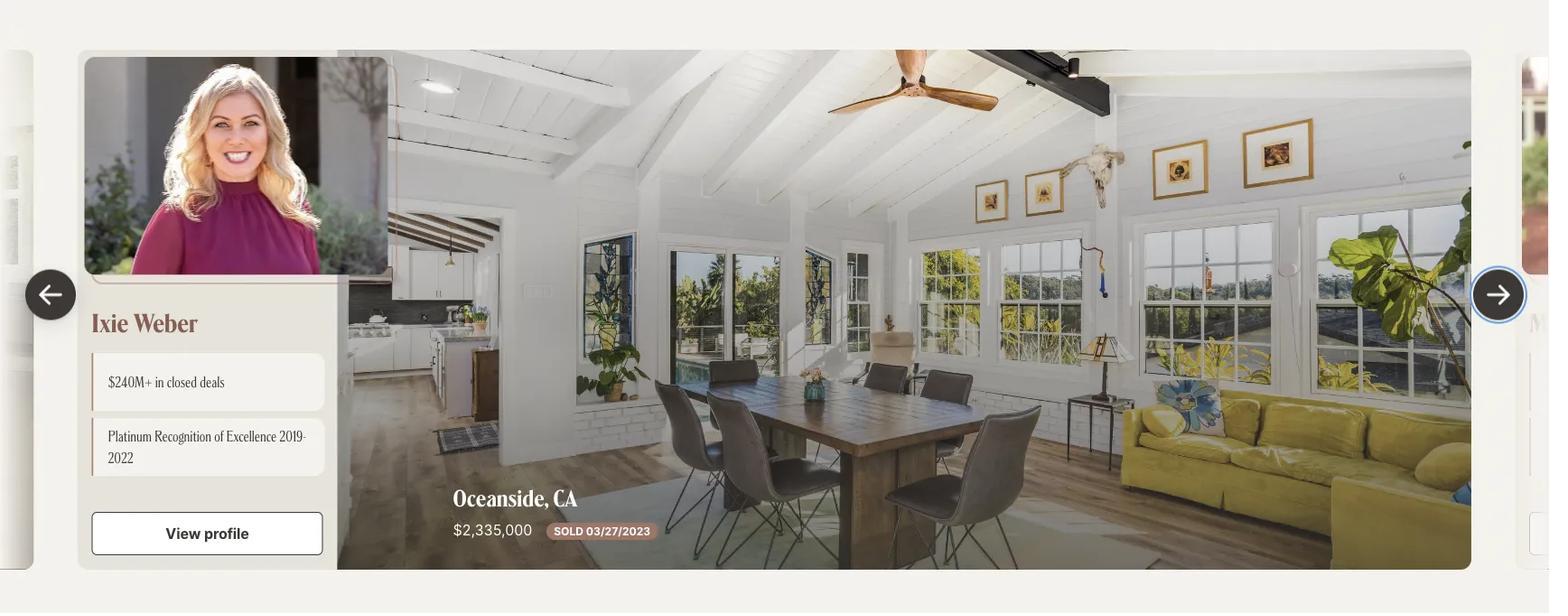 Task type: vqa. For each thing, say whether or not it's contained in the screenshot.
$2,335,000
yes



Task type: locate. For each thing, give the bounding box(es) containing it.
view profile
[[166, 524, 250, 542]]

oceanside,
[[454, 482, 549, 512]]

ixie weber image
[[85, 56, 389, 275]]

view profile button
[[92, 512, 324, 555]]

$240m+ in closed deals
[[108, 373, 225, 391]]

excellence
[[227, 427, 277, 445]]

ixie weber
[[92, 305, 198, 338]]

oceanside, ca
[[454, 482, 578, 512]]

2022
[[108, 448, 134, 467]]

previous image
[[29, 273, 72, 317]]

view
[[166, 524, 201, 542]]

weber
[[134, 305, 198, 338]]

03/27/2023
[[587, 524, 651, 537]]

sold
[[555, 524, 584, 537]]

sold 03/27/2023
[[555, 524, 651, 537]]

ixie
[[92, 305, 129, 338]]



Task type: describe. For each thing, give the bounding box(es) containing it.
profile
[[205, 524, 250, 542]]

ma
[[1530, 305, 1550, 338]]

platinum recognition of excellence 2019- 2022
[[108, 427, 307, 467]]

$2,335,000
[[454, 521, 533, 538]]

next image
[[1478, 273, 1521, 317]]

ixie weber link
[[92, 305, 198, 338]]

2019-
[[280, 427, 307, 445]]

closed
[[167, 373, 197, 391]]

deals
[[200, 373, 225, 391]]

recognition
[[155, 427, 212, 445]]

$240m+
[[108, 373, 153, 391]]

of
[[215, 427, 224, 445]]

in
[[156, 373, 165, 391]]

platinum
[[108, 427, 152, 445]]

ca
[[554, 482, 578, 512]]

ma link
[[1530, 305, 1550, 338]]



